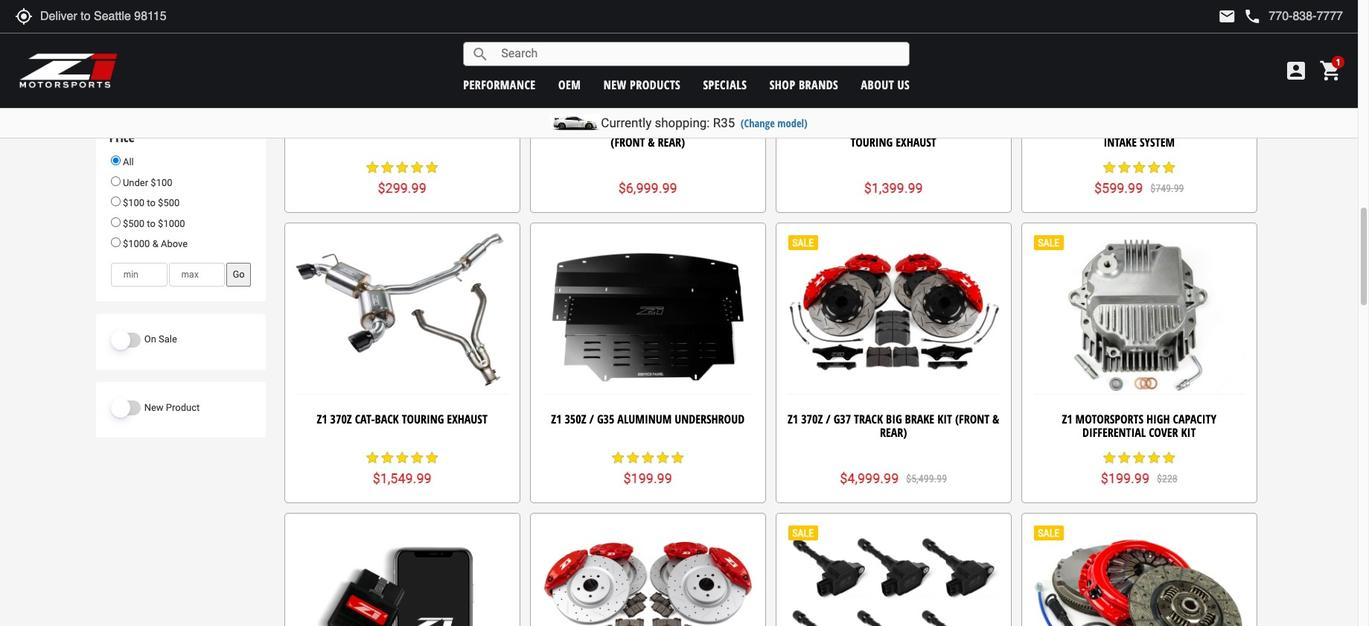 Task type: locate. For each thing, give the bounding box(es) containing it.
(front inside z1 370z / g37 track big brake kit (front & rear)
[[955, 411, 990, 428]]

1 horizontal spatial rear)
[[880, 424, 907, 441]]

g35 inside z1 '03-'06 infiniti g35 sedan cat-back touring exhaust
[[890, 121, 908, 137]]

z1 q50 / q60 3.0t carbon fiber cold air intake system
[[1040, 121, 1239, 150]]

0 vertical spatial touring
[[851, 134, 893, 150]]

z1 inside z1 370z / g37 track big brake kit (front & rear)
[[788, 411, 799, 428]]

0 horizontal spatial exhaust
[[447, 411, 488, 428]]

1 horizontal spatial $1000
[[158, 218, 185, 229]]

back right sedan
[[964, 121, 988, 137]]

(front for z1 370z / g37 track big brake kit (front & rear)
[[955, 411, 990, 428]]

exhaust inside z1 '03-'06 infiniti g35 sedan cat-back touring exhaust
[[896, 134, 937, 150]]

z1 for z1 370z s-spec lowering springs
[[321, 121, 331, 137]]

$500 down $100 to $500
[[123, 218, 145, 229]]

0 vertical spatial g37
[[594, 121, 611, 137]]

new products
[[604, 76, 681, 93]]

'06
[[831, 121, 845, 137]]

to
[[147, 197, 156, 209], [147, 218, 156, 229]]

g37 left track
[[834, 411, 851, 428]]

g37 inside z1 370z / g37 competition big brake kit (front & rear)
[[594, 121, 611, 137]]

370z for z1 370z / g37 track big brake kit (front & rear)
[[802, 411, 823, 428]]

shopping_cart
[[1320, 59, 1344, 83]]

/ for aluminum
[[589, 411, 594, 428]]

$1000 up above at top
[[158, 218, 185, 229]]

$5,499.99
[[907, 473, 947, 485]]

0 vertical spatial to
[[147, 197, 156, 209]]

0 horizontal spatial kit
[[733, 121, 748, 137]]

370z
[[334, 121, 356, 137], [562, 121, 583, 137], [330, 411, 352, 428], [802, 411, 823, 428]]

$199.99 left $228
[[1101, 471, 1150, 486]]

big right track
[[886, 411, 902, 428]]

$749.99
[[1151, 183, 1185, 194]]

touring up star star star star star $1,549.99
[[402, 411, 444, 428]]

1 horizontal spatial touring
[[851, 134, 893, 150]]

big
[[682, 121, 698, 137], [886, 411, 902, 428]]

/ inside z1 370z / g37 competition big brake kit (front & rear)
[[586, 121, 591, 137]]

0 horizontal spatial $100
[[123, 197, 145, 209]]

oem
[[559, 76, 581, 93]]

& inside z1 370z / g37 track big brake kit (front & rear)
[[993, 411, 1000, 428]]

z1 motorsports high capacity differential cover kit
[[1062, 411, 1217, 441]]

1 vertical spatial g37
[[834, 411, 851, 428]]

g37 for track
[[834, 411, 851, 428]]

1 horizontal spatial back
[[964, 121, 988, 137]]

/ right 350z
[[589, 411, 594, 428]]

/ left currently
[[586, 121, 591, 137]]

0 horizontal spatial back
[[375, 411, 399, 428]]

0 horizontal spatial $199.99
[[624, 471, 672, 487]]

brake inside z1 370z / g37 track big brake kit (front & rear)
[[905, 411, 935, 428]]

new
[[604, 76, 627, 93]]

0 vertical spatial rear)
[[658, 134, 685, 150]]

account_box
[[1285, 59, 1309, 83]]

z1 inside z1 370z / g37 competition big brake kit (front & rear)
[[548, 121, 559, 137]]

capacity
[[1173, 411, 1217, 428]]

z1 motorsports logo image
[[19, 52, 119, 89]]

0 vertical spatial g35
[[890, 121, 908, 137]]

$599.99
[[1095, 180, 1143, 196]]

0 horizontal spatial rear)
[[658, 134, 685, 150]]

to up $500 to $1000 on the left of the page
[[147, 197, 156, 209]]

intake
[[1104, 134, 1137, 150]]

rear) up $4,999.99 $5,499.99
[[880, 424, 907, 441]]

about
[[861, 76, 895, 93]]

sedan
[[911, 121, 941, 137]]

big inside z1 370z / g37 competition big brake kit (front & rear)
[[682, 121, 698, 137]]

1 vertical spatial (front
[[955, 411, 990, 428]]

z1 370z / g37 track big brake kit (front & rear)
[[788, 411, 1000, 441]]

kit right cover
[[1182, 424, 1196, 441]]

/ for competition
[[586, 121, 591, 137]]

1 horizontal spatial kit
[[938, 411, 953, 428]]

1 horizontal spatial brake
[[905, 411, 935, 428]]

1 vertical spatial back
[[375, 411, 399, 428]]

1 horizontal spatial g35
[[890, 121, 908, 137]]

rear)
[[658, 134, 685, 150], [880, 424, 907, 441]]

phone
[[1244, 7, 1262, 25]]

$199.99 inside star star star star star $199.99 $228
[[1101, 471, 1150, 486]]

big inside z1 370z / g37 track big brake kit (front & rear)
[[886, 411, 902, 428]]

$199.99
[[1101, 471, 1150, 486], [624, 471, 672, 487]]

touring right the '06
[[851, 134, 893, 150]]

currently
[[601, 115, 652, 130]]

shop brands link
[[770, 76, 839, 93]]

$100
[[151, 177, 172, 188], [123, 197, 145, 209]]

kit inside z1 370z / g37 competition big brake kit (front & rear)
[[733, 121, 748, 137]]

cat- right sedan
[[944, 121, 964, 137]]

$100 up $100 to $500
[[151, 177, 172, 188]]

z1 inside z1 q50 / q60 3.0t carbon fiber cold air intake system
[[1040, 121, 1051, 137]]

(front
[[611, 134, 645, 150], [955, 411, 990, 428]]

0 horizontal spatial brake
[[701, 121, 730, 137]]

brake for competition
[[701, 121, 730, 137]]

1 vertical spatial $100
[[123, 197, 145, 209]]

1 vertical spatial big
[[886, 411, 902, 428]]

to for $500
[[147, 218, 156, 229]]

z1 inside z1 '03-'06 infiniti g35 sedan cat-back touring exhaust
[[800, 121, 810, 137]]

/ inside z1 370z / g37 track big brake kit (front & rear)
[[826, 411, 831, 428]]

1 vertical spatial touring
[[402, 411, 444, 428]]

z1 for z1 370z / g37 competition big brake kit (front & rear)
[[548, 121, 559, 137]]

kit down specials link
[[733, 121, 748, 137]]

1 vertical spatial to
[[147, 218, 156, 229]]

$500
[[158, 197, 180, 209], [123, 218, 145, 229]]

None radio
[[111, 197, 120, 206], [111, 217, 120, 227], [111, 238, 120, 247], [111, 197, 120, 206], [111, 217, 120, 227], [111, 238, 120, 247]]

g35 right 350z
[[597, 411, 615, 428]]

high
[[1147, 411, 1170, 428]]

differential
[[1083, 424, 1146, 441]]

1 vertical spatial brake
[[905, 411, 935, 428]]

0 vertical spatial (front
[[611, 134, 645, 150]]

2 $199.99 from the left
[[624, 471, 672, 487]]

performance link
[[463, 76, 536, 93]]

/ left track
[[826, 411, 831, 428]]

lowering
[[392, 121, 442, 137]]

/
[[586, 121, 591, 137], [1075, 121, 1080, 137], [589, 411, 594, 428], [826, 411, 831, 428]]

$1000
[[158, 218, 185, 229], [123, 239, 150, 250]]

cat- up star star star star star $1,549.99
[[355, 411, 375, 428]]

/ left q60
[[1075, 121, 1080, 137]]

0 vertical spatial cat-
[[944, 121, 964, 137]]

to down $100 to $500
[[147, 218, 156, 229]]

2 horizontal spatial kit
[[1182, 424, 1196, 441]]

g37
[[594, 121, 611, 137], [834, 411, 851, 428]]

rear) inside z1 370z / g37 competition big brake kit (front & rear)
[[658, 134, 685, 150]]

go button
[[227, 263, 251, 287]]

0 horizontal spatial big
[[682, 121, 698, 137]]

about us link
[[861, 76, 910, 93]]

370z inside z1 370z / g37 competition big brake kit (front & rear)
[[562, 121, 583, 137]]

exhaust
[[896, 134, 937, 150], [447, 411, 488, 428]]

1 vertical spatial $1000
[[123, 239, 150, 250]]

big for track
[[886, 411, 902, 428]]

370z inside z1 370z / g37 track big brake kit (front & rear)
[[802, 411, 823, 428]]

motorsports
[[1076, 411, 1144, 428]]

$100 down under
[[123, 197, 145, 209]]

z1 for z1 q50 / q60 3.0t carbon fiber cold air intake system
[[1040, 121, 1051, 137]]

$199.99 for aluminum
[[624, 471, 672, 487]]

1 horizontal spatial g37
[[834, 411, 851, 428]]

1 horizontal spatial $100
[[151, 177, 172, 188]]

$500 up $500 to $1000 on the left of the page
[[158, 197, 180, 209]]

0 horizontal spatial touring
[[402, 411, 444, 428]]

1 horizontal spatial big
[[886, 411, 902, 428]]

brake left (change
[[701, 121, 730, 137]]

rear) inside z1 370z / g37 track big brake kit (front & rear)
[[880, 424, 907, 441]]

/ inside z1 q50 / q60 3.0t carbon fiber cold air intake system
[[1075, 121, 1080, 137]]

0 vertical spatial big
[[682, 121, 698, 137]]

0 vertical spatial brake
[[701, 121, 730, 137]]

(front inside z1 370z / g37 competition big brake kit (front & rear)
[[611, 134, 645, 150]]

0 vertical spatial $1000
[[158, 218, 185, 229]]

1 vertical spatial $500
[[123, 218, 145, 229]]

infiniti
[[848, 121, 887, 137]]

cat-
[[944, 121, 964, 137], [355, 411, 375, 428]]

1 horizontal spatial $199.99
[[1101, 471, 1150, 486]]

0 horizontal spatial g35
[[597, 411, 615, 428]]

$4,999.99
[[840, 471, 899, 486]]

z1 inside 'z1 motorsports high capacity differential cover kit'
[[1062, 411, 1073, 428]]

track
[[854, 411, 883, 428]]

$199.99 inside star star star star star $199.99
[[624, 471, 672, 487]]

rear) down shopping:
[[658, 134, 685, 150]]

g35 left sedan
[[890, 121, 908, 137]]

1 vertical spatial rear)
[[880, 424, 907, 441]]

$199.99 down z1 350z / g35 aluminum undershroud
[[624, 471, 672, 487]]

under  $100
[[120, 177, 172, 188]]

None radio
[[111, 156, 120, 165], [111, 176, 120, 186], [111, 156, 120, 165], [111, 176, 120, 186]]

$1000 down $500 to $1000 on the left of the page
[[123, 239, 150, 250]]

1 horizontal spatial (front
[[955, 411, 990, 428]]

above
[[161, 239, 188, 250]]

cat- inside z1 '03-'06 infiniti g35 sedan cat-back touring exhaust
[[944, 121, 964, 137]]

1 vertical spatial cat-
[[355, 411, 375, 428]]

r35
[[713, 115, 735, 130]]

0 vertical spatial $500
[[158, 197, 180, 209]]

kit
[[733, 121, 748, 137], [938, 411, 953, 428], [1182, 424, 1196, 441]]

1 horizontal spatial cat-
[[944, 121, 964, 137]]

performance
[[463, 76, 536, 93]]

kit up $5,499.99
[[938, 411, 953, 428]]

(front for z1 370z / g37 competition big brake kit (front & rear)
[[611, 134, 645, 150]]

brake inside z1 370z / g37 competition big brake kit (front & rear)
[[701, 121, 730, 137]]

1 $199.99 from the left
[[1101, 471, 1150, 486]]

rear) for competition
[[658, 134, 685, 150]]

g37 left competition
[[594, 121, 611, 137]]

ratings
[[109, 4, 148, 22]]

go
[[233, 269, 245, 280]]

model)
[[778, 116, 808, 130]]

big left r35
[[682, 121, 698, 137]]

(change model) link
[[741, 116, 808, 130]]

brake right track
[[905, 411, 935, 428]]

0 horizontal spatial (front
[[611, 134, 645, 150]]

$500 to $1000
[[120, 218, 185, 229]]

min number field
[[111, 263, 167, 287]]

back up star star star star star $1,549.99
[[375, 411, 399, 428]]

1 horizontal spatial exhaust
[[896, 134, 937, 150]]

brake
[[701, 121, 730, 137], [905, 411, 935, 428]]

1 to from the top
[[147, 197, 156, 209]]

'03-
[[813, 121, 831, 137]]

account_box link
[[1281, 59, 1312, 83]]

0 vertical spatial back
[[964, 121, 988, 137]]

0 horizontal spatial g37
[[594, 121, 611, 137]]

z1
[[321, 121, 331, 137], [548, 121, 559, 137], [800, 121, 810, 137], [1040, 121, 1051, 137], [317, 411, 327, 428], [551, 411, 562, 428], [788, 411, 799, 428], [1062, 411, 1073, 428]]

0 vertical spatial exhaust
[[896, 134, 937, 150]]

kit inside z1 370z / g37 track big brake kit (front & rear)
[[938, 411, 953, 428]]

2 to from the top
[[147, 218, 156, 229]]

big for competition
[[682, 121, 698, 137]]

$299.99
[[378, 180, 427, 196]]

g37 inside z1 370z / g37 track big brake kit (front & rear)
[[834, 411, 851, 428]]



Task type: vqa. For each thing, say whether or not it's contained in the screenshot.
the leftmost Rear)
yes



Task type: describe. For each thing, give the bounding box(es) containing it.
1 vertical spatial g35
[[597, 411, 615, 428]]

& inside z1 370z / g37 competition big brake kit (front & rear)
[[648, 134, 655, 150]]

kit for z1 370z / g37 track big brake kit (front & rear)
[[938, 411, 953, 428]]

$6,999.99
[[619, 180, 678, 196]]

currently shopping: r35 (change model)
[[601, 115, 808, 130]]

$228
[[1157, 473, 1178, 485]]

all
[[120, 156, 134, 168]]

spec
[[368, 121, 389, 137]]

(change
[[741, 116, 775, 130]]

fiber
[[1168, 121, 1193, 137]]

rear) for track
[[880, 424, 907, 441]]

cold
[[1196, 121, 1220, 137]]

brake for track
[[905, 411, 935, 428]]

0 vertical spatial $100
[[151, 177, 172, 188]]

q50
[[1054, 121, 1072, 137]]

mail
[[1219, 7, 1237, 25]]

z1 '03-'06 infiniti g35 sedan cat-back touring exhaust
[[800, 121, 988, 150]]

& up 2,544
[[178, 30, 227, 41]]

1 vertical spatial exhaust
[[447, 411, 488, 428]]

specials
[[703, 76, 747, 93]]

q60
[[1083, 121, 1101, 137]]

370z for z1 370z s-spec lowering springs
[[334, 121, 356, 137]]

z1 370z cat-back touring exhaust
[[317, 411, 488, 428]]

about us
[[861, 76, 910, 93]]

price
[[109, 128, 135, 146]]

touring inside z1 '03-'06 infiniti g35 sedan cat-back touring exhaust
[[851, 134, 893, 150]]

mail link
[[1219, 7, 1237, 25]]

under
[[123, 177, 148, 188]]

2 & up image
[[111, 58, 122, 73]]

us
[[898, 76, 910, 93]]

kit for z1 370z / g37 competition big brake kit (front & rear)
[[733, 121, 748, 137]]

star star star star star $599.99 $749.99
[[1095, 160, 1185, 196]]

shopping:
[[655, 115, 710, 130]]

product
[[166, 402, 200, 414]]

system
[[1140, 134, 1175, 150]]

new product
[[144, 402, 200, 414]]

z1 for z1 '03-'06 infiniti g35 sedan cat-back touring exhaust
[[800, 121, 810, 137]]

on sale
[[144, 334, 177, 345]]

competition
[[614, 121, 679, 137]]

specials link
[[703, 76, 747, 93]]

0 horizontal spatial cat-
[[355, 411, 375, 428]]

1 & up image
[[111, 73, 122, 87]]

Search search field
[[489, 43, 910, 65]]

products
[[630, 76, 681, 93]]

springs
[[445, 121, 484, 137]]

$100 to $500
[[120, 197, 180, 209]]

z1 for z1 370z cat-back touring exhaust
[[317, 411, 327, 428]]

sale
[[159, 334, 177, 345]]

oem link
[[559, 76, 581, 93]]

z1 370z s-spec lowering springs
[[321, 121, 484, 137]]

aluminum
[[618, 411, 672, 428]]

up
[[186, 30, 198, 41]]

370z for z1 370z / g37 competition big brake kit (front & rear)
[[562, 121, 583, 137]]

2,544
[[203, 30, 227, 41]]

$1000 & above
[[120, 239, 188, 250]]

cover
[[1149, 424, 1179, 441]]

z1 for z1 370z / g37 track big brake kit (front & rear)
[[788, 411, 799, 428]]

s-
[[359, 121, 368, 137]]

$4,999.99 $5,499.99
[[840, 471, 947, 486]]

z1 350z / g35 aluminum undershroud
[[551, 411, 745, 428]]

z1 for z1 motorsports high capacity differential cover kit
[[1062, 411, 1073, 428]]

$1,549.99
[[373, 471, 432, 487]]

back inside z1 '03-'06 infiniti g35 sedan cat-back touring exhaust
[[964, 121, 988, 137]]

on
[[144, 334, 156, 345]]

mail phone
[[1219, 7, 1262, 25]]

air
[[1223, 121, 1239, 137]]

3.0t
[[1104, 121, 1123, 137]]

brands
[[799, 76, 839, 93]]

$199.99 for differential
[[1101, 471, 1150, 486]]

z1 370z / g37 competition big brake kit (front & rear)
[[548, 121, 748, 150]]

star star star star star $299.99
[[365, 160, 440, 196]]

370z for z1 370z cat-back touring exhaust
[[330, 411, 352, 428]]

search
[[472, 45, 489, 63]]

new
[[144, 402, 164, 414]]

kit inside 'z1 motorsports high capacity differential cover kit'
[[1182, 424, 1196, 441]]

undershroud
[[675, 411, 745, 428]]

shopping_cart link
[[1316, 59, 1344, 83]]

/ for track
[[826, 411, 831, 428]]

max number field
[[169, 263, 225, 287]]

phone link
[[1244, 7, 1344, 25]]

star star star star star $199.99 $228
[[1101, 450, 1178, 486]]

0 horizontal spatial $500
[[123, 218, 145, 229]]

new products link
[[604, 76, 681, 93]]

0 horizontal spatial $1000
[[123, 239, 150, 250]]

/ for 3.0t
[[1075, 121, 1080, 137]]

$1,399.99
[[864, 180, 923, 196]]

carbon
[[1126, 121, 1165, 137]]

g37 for competition
[[594, 121, 611, 137]]

1 horizontal spatial $500
[[158, 197, 180, 209]]

350z
[[565, 411, 587, 428]]

z1 for z1 350z / g35 aluminum undershroud
[[551, 411, 562, 428]]

my_location
[[15, 7, 33, 25]]

star star star star star $199.99
[[611, 451, 685, 487]]

3 & up image
[[111, 43, 122, 58]]

star star star star star $1,549.99
[[365, 451, 440, 487]]

to for $100
[[147, 197, 156, 209]]



